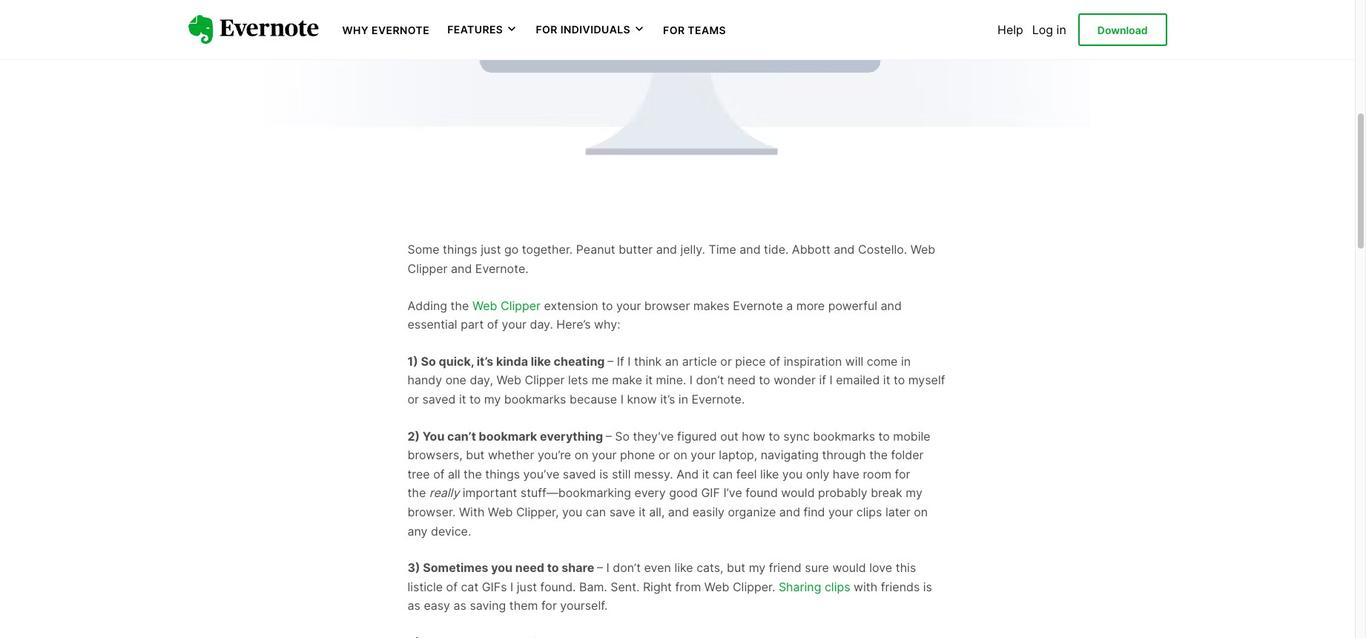 Task type: locate. For each thing, give the bounding box(es) containing it.
1 horizontal spatial just
[[517, 579, 537, 594]]

bookmarks down kinda
[[504, 392, 567, 407]]

1 vertical spatial it's
[[661, 392, 676, 407]]

my up clipper. at the bottom of the page
[[749, 560, 766, 575]]

for inside button
[[536, 23, 558, 36]]

would up "find"
[[782, 486, 815, 500]]

1 horizontal spatial don't
[[697, 373, 725, 388]]

for for for individuals
[[536, 23, 558, 36]]

don't up the sent.
[[613, 560, 641, 575]]

would inside – i don't even like cats, but my friend sure would love this listicle of cat gifs i just found. bam. sent. right from web clipper.
[[833, 560, 867, 575]]

or down handy
[[408, 392, 419, 407]]

saved
[[423, 392, 456, 407], [563, 467, 596, 481]]

0 horizontal spatial my
[[484, 392, 501, 407]]

0 vertical spatial just
[[481, 242, 501, 257]]

of right piece
[[769, 354, 781, 369]]

is right friends on the right
[[924, 579, 933, 594]]

your
[[617, 298, 641, 313], [502, 317, 527, 332], [592, 448, 617, 462], [691, 448, 716, 462], [829, 505, 854, 519]]

2 horizontal spatial in
[[1057, 22, 1067, 37]]

features
[[448, 23, 503, 36]]

some things just go together. peanut butter and jelly. time and tide. abbott and costello. web clipper and evernote.
[[408, 242, 936, 276]]

2 vertical spatial in
[[679, 392, 689, 407]]

0 horizontal spatial need
[[516, 560, 545, 575]]

web inside – i don't even like cats, but my friend sure would love this listicle of cat gifs i just found. bam. sent. right from web clipper.
[[705, 579, 730, 594]]

can up i've
[[713, 467, 733, 481]]

listicle
[[408, 579, 443, 594]]

and left the tide.
[[740, 242, 761, 257]]

gifs
[[482, 579, 507, 594]]

2 vertical spatial or
[[659, 448, 670, 462]]

don't down article
[[697, 373, 725, 388]]

clipper.
[[733, 579, 776, 594]]

you inside 'important stuff—bookmarking every good gif i've found would probably break my browser. with web clipper, you can save it all, and easily organize and find your clips later on any device.'
[[562, 505, 583, 519]]

web
[[911, 242, 936, 257], [473, 298, 498, 313], [497, 373, 522, 388], [488, 505, 513, 519], [705, 579, 730, 594]]

i've
[[724, 486, 743, 500]]

0 horizontal spatial in
[[679, 392, 689, 407]]

2 vertical spatial like
[[675, 560, 694, 575]]

for individuals button
[[536, 22, 646, 37]]

1 horizontal spatial would
[[833, 560, 867, 575]]

web down 1) so quick, it's kinda like cheating
[[497, 373, 522, 388]]

0 horizontal spatial but
[[466, 448, 485, 462]]

can
[[713, 467, 733, 481], [586, 505, 606, 519]]

1 vertical spatial don't
[[613, 560, 641, 575]]

saved up stuff—bookmarking
[[563, 467, 596, 481]]

as down cat
[[454, 598, 467, 613]]

for down folder
[[895, 467, 911, 481]]

0 horizontal spatial things
[[443, 242, 478, 257]]

0 horizontal spatial bookmarks
[[504, 392, 567, 407]]

but inside – so they've figured out how to sync bookmarks to mobile browsers, but whether you're on your phone or on your laptop, navigating through the folder tree of all the things you've saved is still messy. and it can feel like you only have room for the
[[466, 448, 485, 462]]

butter
[[619, 242, 653, 257]]

2) you can't bookmark everything
[[408, 429, 606, 443]]

clipper down some
[[408, 261, 448, 276]]

break
[[871, 486, 903, 500]]

things down whether
[[486, 467, 520, 481]]

0 vertical spatial saved
[[423, 392, 456, 407]]

1 vertical spatial evernote.
[[692, 392, 745, 407]]

2 vertical spatial my
[[749, 560, 766, 575]]

and up adding the web clipper
[[451, 261, 472, 276]]

your inside 'important stuff—bookmarking every good gif i've found would probably break my browser. with web clipper, you can save it all, and easily organize and find your clips later on any device.'
[[829, 505, 854, 519]]

1 horizontal spatial clips
[[857, 505, 883, 519]]

for
[[536, 23, 558, 36], [663, 24, 685, 36]]

1 horizontal spatial can
[[713, 467, 733, 481]]

1 vertical spatial things
[[486, 467, 520, 481]]

log in
[[1033, 22, 1067, 37]]

need down piece
[[728, 373, 756, 388]]

2 horizontal spatial my
[[906, 486, 923, 500]]

to right how
[[769, 429, 781, 443]]

on inside 'important stuff—bookmarking every good gif i've found would probably break my browser. with web clipper, you can save it all, and easily organize and find your clips later on any device.'
[[914, 505, 929, 519]]

of left all
[[433, 467, 445, 481]]

2 vertical spatial –
[[597, 560, 603, 575]]

organize
[[728, 505, 776, 519]]

and right powerful
[[881, 298, 902, 313]]

1 vertical spatial saved
[[563, 467, 596, 481]]

important stuff—bookmarking every good gif i've found would probably break my browser. with web clipper, you can save it all, and easily organize and find your clips later on any device.
[[408, 486, 929, 538]]

together.
[[522, 242, 573, 257]]

me
[[592, 373, 609, 388]]

web down important
[[488, 505, 513, 519]]

0 vertical spatial don't
[[697, 373, 725, 388]]

or left piece
[[721, 354, 732, 369]]

0 horizontal spatial evernote
[[372, 24, 430, 36]]

– inside – i don't even like cats, but my friend sure would love this listicle of cat gifs i just found. bam. sent. right from web clipper.
[[597, 560, 603, 575]]

on down everything
[[575, 448, 589, 462]]

1 vertical spatial clips
[[825, 579, 851, 594]]

for down found.
[[542, 598, 557, 613]]

0 horizontal spatial saved
[[423, 392, 456, 407]]

you up gifs
[[491, 560, 513, 575]]

everything
[[540, 429, 603, 443]]

0 vertical spatial you
[[783, 467, 803, 481]]

or inside – so they've figured out how to sync bookmarks to mobile browsers, but whether you're on your phone or on your laptop, navigating through the folder tree of all the things you've saved is still messy. and it can feel like you only have room for the
[[659, 448, 670, 462]]

0 vertical spatial would
[[782, 486, 815, 500]]

web right costello.
[[911, 242, 936, 257]]

in right come
[[902, 354, 911, 369]]

you down stuff—bookmarking
[[562, 505, 583, 519]]

more
[[797, 298, 825, 313]]

of inside 'extension to your browser makes evernote a more powerful and essential part of your day. here's why:'
[[487, 317, 499, 332]]

in down mine.
[[679, 392, 689, 407]]

for
[[895, 467, 911, 481], [542, 598, 557, 613]]

1 horizontal spatial you
[[562, 505, 583, 519]]

can left save
[[586, 505, 606, 519]]

so
[[421, 354, 436, 369], [615, 429, 630, 443]]

and
[[677, 467, 699, 481]]

and left jelly.
[[657, 242, 678, 257]]

come
[[867, 354, 898, 369]]

messy.
[[634, 467, 674, 481]]

like up from
[[675, 560, 694, 575]]

need
[[728, 373, 756, 388], [516, 560, 545, 575]]

don't inside the – if i think an article or piece of inspiration will come in handy one day, web clipper lets me make it mine. i don't need to wonder if i emailed it to myself or saved it to my bookmarks because i know it's in evernote.
[[697, 373, 725, 388]]

and
[[657, 242, 678, 257], [740, 242, 761, 257], [834, 242, 855, 257], [451, 261, 472, 276], [881, 298, 902, 313], [669, 505, 690, 519], [780, 505, 801, 519]]

log in link
[[1033, 22, 1067, 37]]

but up clipper. at the bottom of the page
[[727, 560, 746, 575]]

your down web clipper link
[[502, 317, 527, 332]]

it left all,
[[639, 505, 646, 519]]

0 horizontal spatial is
[[600, 467, 609, 481]]

0 vertical spatial or
[[721, 354, 732, 369]]

0 vertical spatial bookmarks
[[504, 392, 567, 407]]

0 vertical spatial need
[[728, 373, 756, 388]]

0 horizontal spatial as
[[408, 598, 421, 613]]

– inside – so they've figured out how to sync bookmarks to mobile browsers, but whether you're on your phone or on your laptop, navigating through the folder tree of all the things you've saved is still messy. and it can feel like you only have room for the
[[606, 429, 612, 443]]

adding the web clipper
[[408, 298, 541, 313]]

would
[[782, 486, 815, 500], [833, 560, 867, 575]]

like up found
[[761, 467, 779, 481]]

for individuals
[[536, 23, 631, 36]]

1 vertical spatial in
[[902, 354, 911, 369]]

1 vertical spatial or
[[408, 392, 419, 407]]

2)
[[408, 429, 420, 443]]

1 vertical spatial so
[[615, 429, 630, 443]]

like right kinda
[[531, 354, 551, 369]]

– left if
[[608, 354, 614, 369]]

my up the later
[[906, 486, 923, 500]]

is inside – so they've figured out how to sync bookmarks to mobile browsers, but whether you're on your phone or on your laptop, navigating through the folder tree of all the things you've saved is still messy. and it can feel like you only have room for the
[[600, 467, 609, 481]]

of right 'part'
[[487, 317, 499, 332]]

of left cat
[[446, 579, 458, 594]]

just left go
[[481, 242, 501, 257]]

–
[[608, 354, 614, 369], [606, 429, 612, 443], [597, 560, 603, 575]]

so right the 1)
[[421, 354, 436, 369]]

evernote. up the 'out'
[[692, 392, 745, 407]]

2 horizontal spatial you
[[783, 467, 803, 481]]

clipper,
[[516, 505, 559, 519]]

it's down mine.
[[661, 392, 676, 407]]

1 horizontal spatial on
[[674, 448, 688, 462]]

why evernote link
[[342, 22, 430, 37]]

you've
[[524, 467, 560, 481]]

for inside – so they've figured out how to sync bookmarks to mobile browsers, but whether you're on your phone or on your laptop, navigating through the folder tree of all the things you've saved is still messy. and it can feel like you only have room for the
[[895, 467, 911, 481]]

0 vertical spatial so
[[421, 354, 436, 369]]

it right and
[[703, 467, 710, 481]]

it's
[[477, 354, 494, 369], [661, 392, 676, 407]]

1 vertical spatial just
[[517, 579, 537, 594]]

1 vertical spatial –
[[606, 429, 612, 443]]

web down cats,
[[705, 579, 730, 594]]

0 vertical spatial is
[[600, 467, 609, 481]]

2 vertical spatial clipper
[[525, 373, 565, 388]]

or
[[721, 354, 732, 369], [408, 392, 419, 407], [659, 448, 670, 462]]

to up 'why:'
[[602, 298, 613, 313]]

like inside – i don't even like cats, but my friend sure would love this listicle of cat gifs i just found. bam. sent. right from web clipper.
[[675, 560, 694, 575]]

0 horizontal spatial clips
[[825, 579, 851, 594]]

my down the day, on the bottom
[[484, 392, 501, 407]]

so up phone
[[615, 429, 630, 443]]

clipper up 'day.'
[[501, 298, 541, 313]]

because
[[570, 392, 618, 407]]

so inside – so they've figured out how to sync bookmarks to mobile browsers, but whether you're on your phone or on your laptop, navigating through the folder tree of all the things you've saved is still messy. and it can feel like you only have room for the
[[615, 429, 630, 443]]

evernote left a
[[733, 298, 783, 313]]

1 vertical spatial like
[[761, 467, 779, 481]]

folder
[[892, 448, 924, 462]]

1 horizontal spatial so
[[615, 429, 630, 443]]

still
[[612, 467, 631, 481]]

bookmarks
[[504, 392, 567, 407], [814, 429, 876, 443]]

it's inside the – if i think an article or piece of inspiration will come in handy one day, web clipper lets me make it mine. i don't need to wonder if i emailed it to myself or saved it to my bookmarks because i know it's in evernote.
[[661, 392, 676, 407]]

1 horizontal spatial evernote
[[733, 298, 783, 313]]

it inside – so they've figured out how to sync bookmarks to mobile browsers, but whether you're on your phone or on your laptop, navigating through the folder tree of all the things you've saved is still messy. and it can feel like you only have room for the
[[703, 467, 710, 481]]

0 vertical spatial –
[[608, 354, 614, 369]]

for left teams
[[663, 24, 685, 36]]

on up and
[[674, 448, 688, 462]]

1 horizontal spatial it's
[[661, 392, 676, 407]]

it down think
[[646, 373, 653, 388]]

saved down handy
[[423, 392, 456, 407]]

makes
[[694, 298, 730, 313]]

is
[[600, 467, 609, 481], [924, 579, 933, 594]]

bookmarks inside – so they've figured out how to sync bookmarks to mobile browsers, but whether you're on your phone or on your laptop, navigating through the folder tree of all the things you've saved is still messy. and it can feel like you only have room for the
[[814, 429, 876, 443]]

i
[[628, 354, 631, 369], [690, 373, 693, 388], [830, 373, 833, 388], [621, 392, 624, 407], [607, 560, 610, 575], [511, 579, 514, 594]]

1 horizontal spatial but
[[727, 560, 746, 575]]

you
[[783, 467, 803, 481], [562, 505, 583, 519], [491, 560, 513, 575]]

1 horizontal spatial need
[[728, 373, 756, 388]]

as down the listicle
[[408, 598, 421, 613]]

1 vertical spatial can
[[586, 505, 606, 519]]

as
[[408, 598, 421, 613], [454, 598, 467, 613]]

1 vertical spatial evernote
[[733, 298, 783, 313]]

0 horizontal spatial for
[[542, 598, 557, 613]]

like
[[531, 354, 551, 369], [761, 467, 779, 481], [675, 560, 694, 575]]

the right all
[[464, 467, 482, 481]]

– inside the – if i think an article or piece of inspiration will come in handy one day, web clipper lets me make it mine. i don't need to wonder if i emailed it to myself or saved it to my bookmarks because i know it's in evernote.
[[608, 354, 614, 369]]

0 horizontal spatial for
[[536, 23, 558, 36]]

0 vertical spatial but
[[466, 448, 485, 462]]

1 horizontal spatial for
[[895, 467, 911, 481]]

in right log
[[1057, 22, 1067, 37]]

1 vertical spatial my
[[906, 486, 923, 500]]

evernote. down go
[[476, 261, 529, 276]]

your up still
[[592, 448, 617, 462]]

1 horizontal spatial is
[[924, 579, 933, 594]]

1 vertical spatial would
[[833, 560, 867, 575]]

would up with on the bottom of the page
[[833, 560, 867, 575]]

0 vertical spatial evernote.
[[476, 261, 529, 276]]

1 vertical spatial is
[[924, 579, 933, 594]]

for teams link
[[663, 22, 727, 37]]

the
[[451, 298, 469, 313], [870, 448, 888, 462], [464, 467, 482, 481], [408, 486, 426, 500]]

part
[[461, 317, 484, 332]]

0 horizontal spatial would
[[782, 486, 815, 500]]

things right some
[[443, 242, 478, 257]]

1 horizontal spatial evernote.
[[692, 392, 745, 407]]

1 vertical spatial but
[[727, 560, 746, 575]]

bookmarks up the through
[[814, 429, 876, 443]]

your down probably
[[829, 505, 854, 519]]

0 horizontal spatial so
[[421, 354, 436, 369]]

with
[[854, 579, 878, 594]]

just inside – i don't even like cats, but my friend sure would love this listicle of cat gifs i just found. bam. sent. right from web clipper.
[[517, 579, 537, 594]]

log
[[1033, 22, 1054, 37]]

1 horizontal spatial saved
[[563, 467, 596, 481]]

or up 'messy.'
[[659, 448, 670, 462]]

inspiration
[[784, 354, 843, 369]]

why:
[[594, 317, 621, 332]]

1 vertical spatial bookmarks
[[814, 429, 876, 443]]

clipper left lets
[[525, 373, 565, 388]]

like inside – so they've figured out how to sync bookmarks to mobile browsers, but whether you're on your phone or on your laptop, navigating through the folder tree of all the things you've saved is still messy. and it can feel like you only have room for the
[[761, 467, 779, 481]]

and left "find"
[[780, 505, 801, 519]]

my inside – i don't even like cats, but my friend sure would love this listicle of cat gifs i just found. bam. sent. right from web clipper.
[[749, 560, 766, 575]]

out
[[721, 429, 739, 443]]

clips down break
[[857, 505, 883, 519]]

1 horizontal spatial as
[[454, 598, 467, 613]]

here's
[[557, 317, 591, 332]]

in
[[1057, 22, 1067, 37], [902, 354, 911, 369], [679, 392, 689, 407]]

0 vertical spatial things
[[443, 242, 478, 257]]

to down the day, on the bottom
[[470, 392, 481, 407]]

for inside with friends is as easy as saving them for yourself.
[[542, 598, 557, 613]]

1 vertical spatial for
[[542, 598, 557, 613]]

web inside 'important stuff—bookmarking every good gif i've found would probably break my browser. with web clipper, you can save it all, and easily organize and find your clips later on any device.'
[[488, 505, 513, 519]]

one
[[446, 373, 467, 388]]

you down navigating
[[783, 467, 803, 481]]

sharing clips
[[779, 579, 851, 594]]

every
[[635, 486, 666, 500]]

things inside some things just go together. peanut butter and jelly. time and tide. abbott and costello. web clipper and evernote.
[[443, 242, 478, 257]]

on
[[575, 448, 589, 462], [674, 448, 688, 462], [914, 505, 929, 519]]

for for for teams
[[663, 24, 685, 36]]

need up found.
[[516, 560, 545, 575]]

1 horizontal spatial my
[[749, 560, 766, 575]]

3)
[[408, 560, 420, 575]]

0 vertical spatial clips
[[857, 505, 883, 519]]

sometimes
[[423, 560, 489, 575]]

0 horizontal spatial can
[[586, 505, 606, 519]]

– i don't even like cats, but my friend sure would love this listicle of cat gifs i just found. bam. sent. right from web clipper.
[[408, 560, 917, 594]]

0 vertical spatial my
[[484, 392, 501, 407]]

but down can't
[[466, 448, 485, 462]]

0 horizontal spatial don't
[[613, 560, 641, 575]]

is left still
[[600, 467, 609, 481]]

0 vertical spatial can
[[713, 467, 733, 481]]

to inside 'extension to your browser makes evernote a more powerful and essential part of your day. here's why:'
[[602, 298, 613, 313]]

2 vertical spatial you
[[491, 560, 513, 575]]

0 horizontal spatial just
[[481, 242, 501, 257]]

clips
[[857, 505, 883, 519], [825, 579, 851, 594]]

1 horizontal spatial or
[[659, 448, 670, 462]]

– up bam.
[[597, 560, 603, 575]]

evernote inside 'extension to your browser makes evernote a more powerful and essential part of your day. here's why:'
[[733, 298, 783, 313]]

and down good
[[669, 505, 690, 519]]

easy
[[424, 598, 450, 613]]

only
[[806, 467, 830, 481]]

so for quick,
[[421, 354, 436, 369]]

don't
[[697, 373, 725, 388], [613, 560, 641, 575]]

– for 3) sometimes you need to share
[[597, 560, 603, 575]]

it down come
[[884, 373, 891, 388]]

for left individuals at the left top of page
[[536, 23, 558, 36]]

browsers,
[[408, 448, 463, 462]]

just up them
[[517, 579, 537, 594]]

0 vertical spatial it's
[[477, 354, 494, 369]]

0 horizontal spatial like
[[531, 354, 551, 369]]

peanut
[[576, 242, 616, 257]]

extension to your browser makes evernote a more powerful and essential part of your day. here's why:
[[408, 298, 902, 332]]

1 horizontal spatial things
[[486, 467, 520, 481]]

it's up the day, on the bottom
[[477, 354, 494, 369]]

them
[[510, 598, 538, 613]]

on right the later
[[914, 505, 929, 519]]

– right everything
[[606, 429, 612, 443]]

evernote right why at left
[[372, 24, 430, 36]]

0 vertical spatial for
[[895, 467, 911, 481]]

1 horizontal spatial bookmarks
[[814, 429, 876, 443]]

clips down sure
[[825, 579, 851, 594]]

1 horizontal spatial for
[[663, 24, 685, 36]]



Task type: describe. For each thing, give the bounding box(es) containing it.
handy
[[408, 373, 442, 388]]

cheating
[[554, 354, 605, 369]]

can't
[[448, 429, 476, 443]]

my inside 'important stuff—bookmarking every good gif i've found would probably break my browser. with web clipper, you can save it all, and easily organize and find your clips later on any device.'
[[906, 486, 923, 500]]

1 vertical spatial clipper
[[501, 298, 541, 313]]

how
[[742, 429, 766, 443]]

of inside – i don't even like cats, but my friend sure would love this listicle of cat gifs i just found. bam. sent. right from web clipper.
[[446, 579, 458, 594]]

a
[[787, 298, 793, 313]]

help
[[998, 22, 1024, 37]]

bookmarks inside the – if i think an article or piece of inspiration will come in handy one day, web clipper lets me make it mine. i don't need to wonder if i emailed it to myself or saved it to my bookmarks because i know it's in evernote.
[[504, 392, 567, 407]]

0 vertical spatial evernote
[[372, 24, 430, 36]]

help link
[[998, 22, 1024, 37]]

to up found.
[[547, 560, 559, 575]]

web inside the – if i think an article or piece of inspiration will come in handy one day, web clipper lets me make it mine. i don't need to wonder if i emailed it to myself or saved it to my bookmarks because i know it's in evernote.
[[497, 373, 522, 388]]

with
[[459, 505, 485, 519]]

clipper inside the – if i think an article or piece of inspiration will come in handy one day, web clipper lets me make it mine. i don't need to wonder if i emailed it to myself or saved it to my bookmarks because i know it's in evernote.
[[525, 373, 565, 388]]

3) sometimes you need to share
[[408, 560, 597, 575]]

web inside some things just go together. peanut butter and jelly. time and tide. abbott and costello. web clipper and evernote.
[[911, 242, 936, 257]]

wonder
[[774, 373, 816, 388]]

adding
[[408, 298, 448, 313]]

you're
[[538, 448, 572, 462]]

abbott
[[792, 242, 831, 257]]

with friends is as easy as saving them for yourself.
[[408, 579, 933, 613]]

your down 'figured'
[[691, 448, 716, 462]]

things inside – so they've figured out how to sync bookmarks to mobile browsers, but whether you're on your phone or on your laptop, navigating through the folder tree of all the things you've saved is still messy. and it can feel like you only have room for the
[[486, 467, 520, 481]]

don't inside – i don't even like cats, but my friend sure would love this listicle of cat gifs i just found. bam. sent. right from web clipper.
[[613, 560, 641, 575]]

browser.
[[408, 505, 456, 519]]

0 horizontal spatial or
[[408, 392, 419, 407]]

can inside 'important stuff—bookmarking every good gif i've found would probably break my browser. with web clipper, you can save it all, and easily organize and find your clips later on any device.'
[[586, 505, 606, 519]]

gif
[[702, 486, 721, 500]]

saved inside the – if i think an article or piece of inspiration will come in handy one day, web clipper lets me make it mine. i don't need to wonder if i emailed it to myself or saved it to my bookmarks because i know it's in evernote.
[[423, 392, 456, 407]]

0 horizontal spatial on
[[575, 448, 589, 462]]

is inside with friends is as easy as saving them for yourself.
[[924, 579, 933, 594]]

browser
[[645, 298, 690, 313]]

features button
[[448, 22, 518, 37]]

1 as from the left
[[408, 598, 421, 613]]

why evernote
[[342, 24, 430, 36]]

for teams
[[663, 24, 727, 36]]

to down piece
[[759, 373, 771, 388]]

time
[[709, 242, 737, 257]]

if
[[820, 373, 827, 388]]

why
[[342, 24, 369, 36]]

download
[[1098, 24, 1148, 36]]

friends
[[881, 579, 920, 594]]

1 horizontal spatial in
[[902, 354, 911, 369]]

any
[[408, 524, 428, 538]]

from
[[676, 579, 702, 594]]

can inside – so they've figured out how to sync bookmarks to mobile browsers, but whether you're on your phone or on your laptop, navigating through the folder tree of all the things you've saved is still messy. and it can feel like you only have room for the
[[713, 467, 733, 481]]

important
[[463, 486, 517, 500]]

evernote logo image
[[188, 15, 319, 44]]

they've
[[633, 429, 674, 443]]

0 horizontal spatial you
[[491, 560, 513, 575]]

day,
[[470, 373, 493, 388]]

will
[[846, 354, 864, 369]]

stuff—bookmarking
[[521, 486, 632, 500]]

love
[[870, 560, 893, 575]]

of inside the – if i think an article or piece of inspiration will come in handy one day, web clipper lets me make it mine. i don't need to wonder if i emailed it to myself or saved it to my bookmarks because i know it's in evernote.
[[769, 354, 781, 369]]

0 vertical spatial in
[[1057, 22, 1067, 37]]

to left mobile
[[879, 429, 890, 443]]

some
[[408, 242, 440, 257]]

easily
[[693, 505, 725, 519]]

right
[[643, 579, 672, 594]]

but inside – i don't even like cats, but my friend sure would love this listicle of cat gifs i just found. bam. sent. right from web clipper.
[[727, 560, 746, 575]]

think
[[634, 354, 662, 369]]

good
[[669, 486, 698, 500]]

sync
[[784, 429, 810, 443]]

0 horizontal spatial it's
[[477, 354, 494, 369]]

your up 'why:'
[[617, 298, 641, 313]]

clips inside 'important stuff—bookmarking every good gif i've found would probably break my browser. with web clipper, you can save it all, and easily organize and find your clips later on any device.'
[[857, 505, 883, 519]]

essential
[[408, 317, 458, 332]]

powerful
[[829, 298, 878, 313]]

bookmark
[[479, 429, 538, 443]]

would inside 'important stuff—bookmarking every good gif i've found would probably break my browser. with web clipper, you can save it all, and easily organize and find your clips later on any device.'
[[782, 486, 815, 500]]

really
[[430, 486, 460, 500]]

yourself.
[[561, 598, 608, 613]]

cat
[[461, 579, 479, 594]]

teams
[[688, 24, 727, 36]]

it inside 'important stuff—bookmarking every good gif i've found would probably break my browser. with web clipper, you can save it all, and easily organize and find your clips later on any device.'
[[639, 505, 646, 519]]

article
[[682, 354, 717, 369]]

to down come
[[894, 373, 906, 388]]

myself
[[909, 373, 946, 388]]

day.
[[530, 317, 554, 332]]

2 as from the left
[[454, 598, 467, 613]]

laptop,
[[719, 448, 758, 462]]

go
[[505, 242, 519, 257]]

the up 'room'
[[870, 448, 888, 462]]

you inside – so they've figured out how to sync bookmarks to mobile browsers, but whether you're on your phone or on your laptop, navigating through the folder tree of all the things you've saved is still messy. and it can feel like you only have room for the
[[783, 467, 803, 481]]

an
[[665, 354, 679, 369]]

mine.
[[656, 373, 687, 388]]

even
[[645, 560, 672, 575]]

emailed
[[837, 373, 880, 388]]

mobile
[[894, 429, 931, 443]]

1 vertical spatial need
[[516, 560, 545, 575]]

navigating
[[761, 448, 819, 462]]

all,
[[650, 505, 665, 519]]

find
[[804, 505, 826, 519]]

just inside some things just go together. peanut butter and jelly. time and tide. abbott and costello. web clipper and evernote.
[[481, 242, 501, 257]]

bam.
[[580, 579, 608, 594]]

evernote. inside some things just go together. peanut butter and jelly. time and tide. abbott and costello. web clipper and evernote.
[[476, 261, 529, 276]]

clipper inside some things just go together. peanut butter and jelly. time and tide. abbott and costello. web clipper and evernote.
[[408, 261, 448, 276]]

and inside 'extension to your browser makes evernote a more powerful and essential part of your day. here's why:'
[[881, 298, 902, 313]]

device.
[[431, 524, 471, 538]]

costello.
[[859, 242, 908, 257]]

of inside – so they've figured out how to sync bookmarks to mobile browsers, but whether you're on your phone or on your laptop, navigating through the folder tree of all the things you've saved is still messy. and it can feel like you only have room for the
[[433, 467, 445, 481]]

download link
[[1079, 13, 1168, 46]]

so for they've
[[615, 429, 630, 443]]

probably
[[819, 486, 868, 500]]

all
[[448, 467, 461, 481]]

phone
[[620, 448, 656, 462]]

figured
[[678, 429, 717, 443]]

web clipper link
[[473, 298, 541, 313]]

2 horizontal spatial or
[[721, 354, 732, 369]]

need inside the – if i think an article or piece of inspiration will come in handy one day, web clipper lets me make it mine. i don't need to wonder if i emailed it to myself or saved it to my bookmarks because i know it's in evernote.
[[728, 373, 756, 388]]

the down tree
[[408, 486, 426, 500]]

sure
[[805, 560, 830, 575]]

individuals
[[561, 23, 631, 36]]

saved inside – so they've figured out how to sync bookmarks to mobile browsers, but whether you're on your phone or on your laptop, navigating through the folder tree of all the things you've saved is still messy. and it can feel like you only have room for the
[[563, 467, 596, 481]]

– for 2) you can't bookmark everything
[[606, 429, 612, 443]]

web up 'part'
[[473, 298, 498, 313]]

the up 'part'
[[451, 298, 469, 313]]

piece
[[736, 354, 766, 369]]

it down the one
[[459, 392, 466, 407]]

later
[[886, 505, 911, 519]]

tide.
[[764, 242, 789, 257]]

1)
[[408, 354, 418, 369]]

– so they've figured out how to sync bookmarks to mobile browsers, but whether you're on your phone or on your laptop, navigating through the folder tree of all the things you've saved is still messy. and it can feel like you only have room for the
[[408, 429, 931, 500]]

– for 1) so quick, it's kinda like cheating
[[608, 354, 614, 369]]

and right abbott on the right of page
[[834, 242, 855, 257]]

if
[[617, 354, 625, 369]]

my inside the – if i think an article or piece of inspiration will come in handy one day, web clipper lets me make it mine. i don't need to wonder if i emailed it to myself or saved it to my bookmarks because i know it's in evernote.
[[484, 392, 501, 407]]

evernote. inside the – if i think an article or piece of inspiration will come in handy one day, web clipper lets me make it mine. i don't need to wonder if i emailed it to myself or saved it to my bookmarks because i know it's in evernote.
[[692, 392, 745, 407]]

room
[[863, 467, 892, 481]]

know
[[627, 392, 657, 407]]

0 vertical spatial like
[[531, 354, 551, 369]]

extension
[[544, 298, 599, 313]]



Task type: vqa. For each thing, say whether or not it's contained in the screenshot.
the bottommost the download
no



